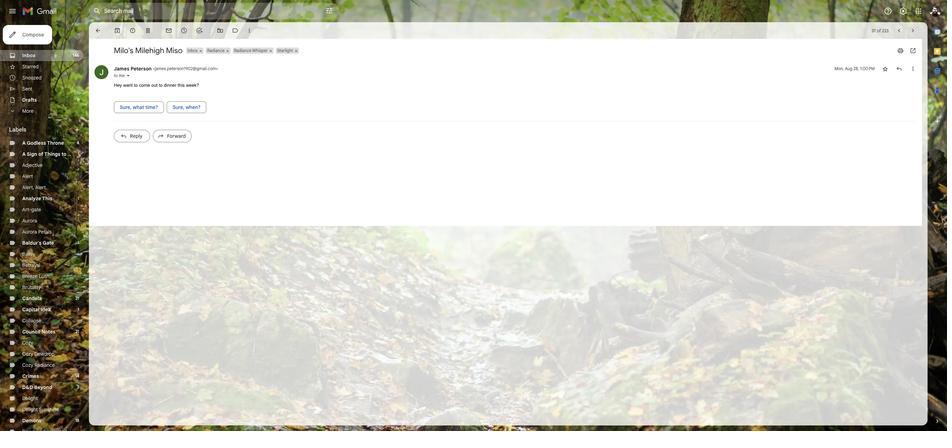 Task type: vqa. For each thing, say whether or not it's contained in the screenshot.


Task type: locate. For each thing, give the bounding box(es) containing it.
1 vertical spatial 21
[[76, 329, 79, 335]]

cozy radiance link
[[22, 362, 55, 369]]

radiance
[[207, 48, 225, 53], [234, 48, 252, 53], [35, 362, 55, 369]]

delight for delight link
[[22, 396, 38, 402]]

breeze
[[22, 274, 38, 280]]

0 horizontal spatial of
[[38, 151, 43, 157]]

inbox right "miso"
[[188, 48, 198, 53]]

delight down d&d on the left bottom
[[22, 396, 38, 402]]

drafts link
[[22, 97, 37, 103]]

radiance inside radiance button
[[207, 48, 225, 53]]

capital idea
[[22, 307, 51, 313]]

sure, when? button
[[167, 101, 207, 113]]

main menu image
[[8, 7, 17, 15]]

1 sure, from the left
[[120, 104, 132, 110]]

1 cozy from the top
[[22, 340, 33, 347]]

move to image
[[217, 27, 224, 34]]

delight sunshine
[[22, 407, 59, 413]]

crimes link
[[22, 374, 39, 380]]

0 horizontal spatial alert
[[22, 173, 33, 180]]

alert up alert,
[[22, 173, 33, 180]]

search mail image
[[91, 5, 104, 17]]

3 cozy from the top
[[22, 362, 33, 369]]

inbox inside labels navigation
[[22, 52, 35, 59]]

sure, inside sure, when? button
[[173, 104, 185, 110]]

2 delight from the top
[[22, 407, 38, 413]]

1 vertical spatial cozy
[[22, 351, 33, 358]]

cozy link
[[22, 340, 33, 347]]

support image
[[885, 7, 893, 15]]

starlight
[[277, 48, 293, 53]]

labels navigation
[[0, 22, 89, 432]]

1 right idea
[[78, 307, 79, 312]]

collapse
[[22, 318, 41, 324]]

2 21 from the top
[[76, 329, 79, 335]]

more image
[[246, 27, 253, 34]]

radiance inside labels navigation
[[35, 362, 55, 369]]

1 1 from the top
[[78, 152, 79, 157]]

baldur's gate link
[[22, 240, 54, 246]]

inbox
[[188, 48, 198, 53], [22, 52, 35, 59]]

miso
[[166, 46, 183, 55]]

1 for a sign of things to come
[[78, 152, 79, 157]]

1 21 from the top
[[76, 296, 79, 301]]

0 horizontal spatial radiance
[[35, 362, 55, 369]]

2 a from the top
[[22, 151, 26, 157]]

aurora down aurora 'link'
[[22, 229, 37, 235]]

of
[[878, 28, 882, 33], [38, 151, 43, 157]]

labels heading
[[9, 127, 74, 133]]

art-
[[22, 207, 31, 213]]

tab list
[[928, 22, 948, 407]]

0 vertical spatial a
[[22, 140, 26, 146]]

mon,
[[835, 66, 845, 71]]

to
[[114, 73, 118, 78], [134, 83, 138, 88], [159, 83, 163, 88], [62, 151, 66, 157]]

demons
[[22, 418, 41, 424]]

cozy down the council at bottom
[[22, 340, 33, 347]]

more
[[22, 108, 34, 114]]

1 delight from the top
[[22, 396, 38, 402]]

2 horizontal spatial radiance
[[234, 48, 252, 53]]

a sign of things to come
[[22, 151, 81, 157]]

0 horizontal spatial sure,
[[120, 104, 132, 110]]

3 1 from the top
[[78, 241, 79, 246]]

0 vertical spatial aurora
[[22, 218, 37, 224]]

1 aurora from the top
[[22, 218, 37, 224]]

aurora petals link
[[22, 229, 52, 235]]

delight sunshine link
[[22, 407, 59, 413]]

0 horizontal spatial inbox
[[22, 52, 35, 59]]

alert up analyze this
[[35, 185, 46, 191]]

adjective
[[22, 162, 43, 169]]

inbox up starred
[[22, 52, 35, 59]]

2 sure, from the left
[[173, 104, 185, 110]]

Search mail text field
[[104, 8, 306, 15]]

to left me
[[114, 73, 118, 78]]

21 for council notes
[[76, 329, 79, 335]]

alert, alert link
[[22, 185, 46, 191]]

6
[[77, 97, 79, 103]]

2 1 from the top
[[78, 196, 79, 201]]

1 a from the top
[[22, 140, 26, 146]]

sure, left what
[[120, 104, 132, 110]]

sign
[[27, 151, 37, 157]]

sure, left when?
[[173, 104, 185, 110]]

2 cozy from the top
[[22, 351, 33, 358]]

1 horizontal spatial of
[[878, 28, 882, 33]]

1 vertical spatial of
[[38, 151, 43, 157]]

mon, aug 28, 1:00 pm
[[835, 66, 875, 71]]

aurora for aurora 'link'
[[22, 218, 37, 224]]

inbox for inbox button on the left of the page
[[188, 48, 198, 53]]

settings image
[[900, 7, 908, 15]]

0 vertical spatial of
[[878, 28, 882, 33]]

None search field
[[89, 3, 339, 19]]

1 horizontal spatial radiance
[[207, 48, 225, 53]]

inbox link
[[22, 52, 35, 59]]

adjective link
[[22, 162, 43, 169]]

to right out
[[159, 83, 163, 88]]

james.peterson1902@gmail.com
[[155, 66, 216, 71]]

not starred image
[[882, 65, 889, 72]]

4 1 from the top
[[78, 307, 79, 312]]

alert,
[[22, 185, 34, 191]]

inbox button
[[186, 48, 199, 54]]

inbox for inbox link
[[22, 52, 35, 59]]

whisper
[[252, 48, 268, 53]]

d&d beyond
[[22, 385, 52, 391]]

labels image
[[232, 27, 239, 34]]

1 right gate
[[78, 241, 79, 246]]

sent link
[[22, 86, 32, 92]]

a left the godless at the left top of page
[[22, 140, 26, 146]]

newer image
[[896, 27, 903, 34]]

out
[[151, 83, 158, 88]]

2 vertical spatial cozy
[[22, 362, 33, 369]]

reply
[[130, 133, 143, 139]]

223
[[883, 28, 889, 33]]

aurora down art-gate
[[22, 218, 37, 224]]

1 down 4
[[78, 152, 79, 157]]

cozy up crimes link
[[22, 362, 33, 369]]

a for a sign of things to come
[[22, 151, 26, 157]]

sure,
[[120, 104, 132, 110], [173, 104, 185, 110]]

petals
[[38, 229, 52, 235]]

betrayal link
[[22, 262, 40, 269]]

radiance for radiance whisper
[[234, 48, 252, 53]]

analyze this link
[[22, 196, 52, 202]]

radiance for radiance
[[207, 48, 225, 53]]

a godless throne
[[22, 140, 64, 146]]

radiance left whisper
[[234, 48, 252, 53]]

analyze
[[22, 196, 41, 202]]

want
[[123, 83, 133, 88]]

1 vertical spatial a
[[22, 151, 26, 157]]

aurora link
[[22, 218, 37, 224]]

cozy for cozy radiance
[[22, 362, 33, 369]]

1:00 pm
[[861, 66, 875, 71]]

1 horizontal spatial inbox
[[188, 48, 198, 53]]

of right 37 at the top of the page
[[878, 28, 882, 33]]

gate
[[43, 240, 54, 246]]

radiance inside radiance whisper button
[[234, 48, 252, 53]]

radiance down dewdrop
[[35, 362, 55, 369]]

delight down delight link
[[22, 407, 38, 413]]

1 horizontal spatial alert
[[35, 185, 46, 191]]

d&d beyond link
[[22, 385, 52, 391]]

cozy down cozy link
[[22, 351, 33, 358]]

james peterson cell
[[114, 66, 218, 72]]

what
[[133, 104, 144, 110]]

0 vertical spatial cozy
[[22, 340, 33, 347]]

to left the "come"
[[62, 151, 66, 157]]

of right sign at the top left
[[38, 151, 43, 157]]

0 vertical spatial delight
[[22, 396, 38, 402]]

1 vertical spatial aurora
[[22, 229, 37, 235]]

alert link
[[22, 173, 33, 180]]

a for a godless throne
[[22, 140, 26, 146]]

1
[[78, 152, 79, 157], [78, 196, 79, 201], [78, 241, 79, 246], [78, 307, 79, 312]]

a sign of things to come link
[[22, 151, 81, 157]]

inbox inside inbox button
[[188, 48, 198, 53]]

1 vertical spatial delight
[[22, 407, 38, 413]]

2 aurora from the top
[[22, 229, 37, 235]]

1 right this
[[78, 196, 79, 201]]

a left sign at the top left
[[22, 151, 26, 157]]

alert
[[22, 173, 33, 180], [35, 185, 46, 191]]

delete image
[[145, 27, 152, 34]]

d&d
[[22, 385, 33, 391]]

snooze image
[[181, 27, 188, 34]]

<
[[153, 66, 155, 71]]

labels
[[9, 127, 26, 133]]

sunshine
[[39, 407, 59, 413]]

sure, inside sure, what time? button
[[120, 104, 132, 110]]

3
[[77, 385, 79, 390]]

1 vertical spatial alert
[[35, 185, 46, 191]]

0 vertical spatial 21
[[76, 296, 79, 301]]

radiance button
[[206, 48, 225, 54]]

sure, when?
[[173, 104, 201, 110]]

gmail image
[[22, 4, 60, 18]]

cozy for cozy link
[[22, 340, 33, 347]]

delight
[[22, 396, 38, 402], [22, 407, 38, 413]]

radiance up >
[[207, 48, 225, 53]]

1 horizontal spatial sure,
[[173, 104, 185, 110]]

1 for capital idea
[[78, 307, 79, 312]]

to me
[[114, 73, 125, 78]]

to right want
[[134, 83, 138, 88]]



Task type: describe. For each thing, give the bounding box(es) containing it.
back to inbox image
[[95, 27, 101, 34]]

collapse link
[[22, 318, 41, 324]]

council notes
[[22, 329, 55, 335]]

council
[[22, 329, 40, 335]]

starred link
[[22, 64, 39, 70]]

snoozed
[[22, 75, 42, 81]]

146
[[72, 53, 79, 58]]

things
[[44, 151, 60, 157]]

baldur's
[[22, 240, 42, 246]]

37 of 223
[[872, 28, 889, 33]]

lush
[[39, 274, 49, 280]]

this week?
[[178, 83, 199, 88]]

>
[[216, 66, 218, 71]]

demons link
[[22, 418, 41, 424]]

milo's
[[114, 46, 133, 55]]

baldur's gate
[[22, 240, 54, 246]]

show details image
[[126, 74, 130, 78]]

starred
[[22, 64, 39, 70]]

gate
[[31, 207, 41, 213]]

sure, for sure, when?
[[173, 104, 185, 110]]

radiance whisper
[[234, 48, 268, 53]]

0 vertical spatial alert
[[22, 173, 33, 180]]

28,
[[854, 66, 860, 71]]

peterson
[[131, 66, 152, 72]]

compose button
[[3, 25, 52, 44]]

this
[[42, 196, 52, 202]]

a godless throne link
[[22, 140, 64, 146]]

dewdrop
[[35, 351, 54, 358]]

art-gate link
[[22, 207, 41, 213]]

report spam image
[[129, 27, 136, 34]]

cozy dewdrop
[[22, 351, 54, 358]]

delight link
[[22, 396, 38, 402]]

notes
[[41, 329, 55, 335]]

add to tasks image
[[196, 27, 203, 34]]

compose
[[22, 32, 44, 38]]

aurora petals
[[22, 229, 52, 235]]

more button
[[0, 106, 83, 117]]

snoozed link
[[22, 75, 42, 81]]

when?
[[186, 104, 201, 110]]

dinner
[[164, 83, 177, 88]]

forward link
[[153, 130, 192, 142]]

capital
[[22, 307, 39, 313]]

come
[[139, 83, 150, 88]]

hey
[[114, 83, 122, 88]]

21 for candela
[[76, 296, 79, 301]]

godless
[[27, 140, 46, 146]]

time?
[[145, 104, 158, 110]]

archive image
[[114, 27, 121, 34]]

betrayal
[[22, 262, 40, 269]]

older image
[[910, 27, 917, 34]]

1 for baldur's gate
[[78, 241, 79, 246]]

capital idea link
[[22, 307, 51, 313]]

18
[[75, 418, 79, 424]]

advanced search options image
[[323, 4, 336, 18]]

aurora for aurora petals
[[22, 229, 37, 235]]

sure, for sure, what time?
[[120, 104, 132, 110]]

radiance whisper button
[[233, 48, 269, 54]]

hey want to come out to dinner this week?
[[114, 83, 199, 88]]

sure, what time?
[[120, 104, 158, 110]]

cozy radiance
[[22, 362, 55, 369]]

ballsy link
[[22, 251, 35, 258]]

drafts
[[22, 97, 37, 103]]

council notes link
[[22, 329, 55, 335]]

of inside labels navigation
[[38, 151, 43, 157]]

sent
[[22, 86, 32, 92]]

1 for analyze this
[[78, 196, 79, 201]]

to inside labels navigation
[[62, 151, 66, 157]]

delight for delight sunshine
[[22, 407, 38, 413]]

forward
[[167, 133, 186, 139]]

milo's milehigh miso
[[114, 46, 183, 55]]

come
[[68, 151, 81, 157]]

throne
[[47, 140, 64, 146]]

alert, alert
[[22, 185, 46, 191]]

idea
[[41, 307, 51, 313]]

beyond
[[34, 385, 52, 391]]

art-gate
[[22, 207, 41, 213]]

cozy for cozy dewdrop
[[22, 351, 33, 358]]

4
[[77, 140, 79, 146]]

brutality
[[22, 285, 41, 291]]

mark as unread image
[[165, 27, 172, 34]]

starlight button
[[276, 48, 294, 54]]

candela
[[22, 296, 42, 302]]

james
[[114, 66, 129, 72]]

aug
[[846, 66, 853, 71]]

breeze lush
[[22, 274, 49, 280]]

ballsy
[[22, 251, 35, 258]]

mon, aug 28, 1:00 pm cell
[[835, 65, 875, 72]]

Not starred checkbox
[[882, 65, 889, 72]]

candela link
[[22, 296, 42, 302]]



